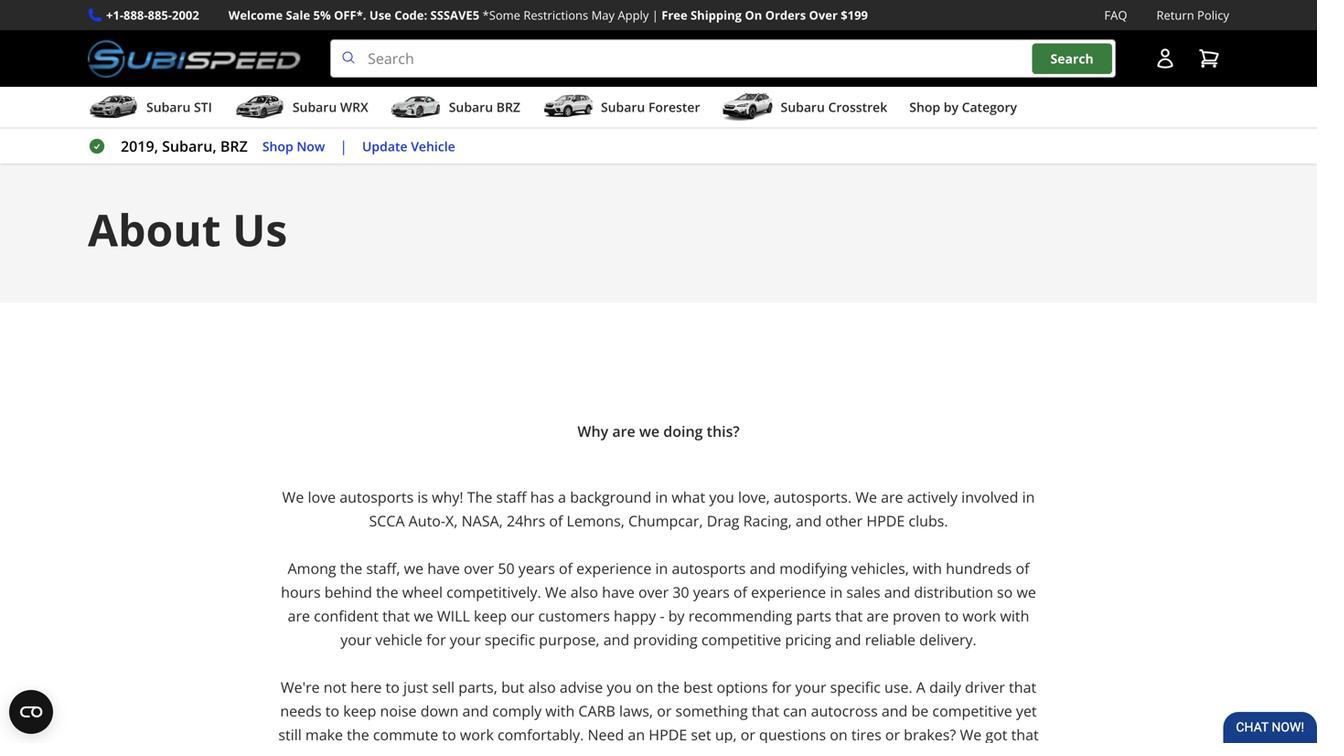 Task type: vqa. For each thing, say whether or not it's contained in the screenshot.
the Lemons,
yes



Task type: describe. For each thing, give the bounding box(es) containing it.
best
[[683, 678, 713, 698]]

options
[[717, 678, 768, 698]]

that left can
[[752, 702, 779, 721]]

purpose,
[[539, 630, 600, 650]]

forester
[[648, 98, 700, 116]]

sssave5
[[430, 7, 479, 23]]

still
[[278, 725, 302, 744]]

50
[[498, 559, 515, 579]]

chumpcar,
[[628, 511, 703, 531]]

are up 'reliable'
[[867, 607, 889, 626]]

reliable
[[865, 630, 916, 650]]

and down racing,
[[750, 559, 776, 579]]

your inside we're not here to just sell parts, but also advise you on the best options for your specific use. a daily driver that needs to keep noise down and comply with carb laws, or something that can autocross and be competitive yet still make the commute to work comfortably. need an hpde set up, or questions on tires or brakes? we got th
[[795, 678, 826, 698]]

keep inside we're not here to just sell parts, but also advise you on the best options for your specific use. a daily driver that needs to keep noise down and comply with carb laws, or something that can autocross and be competitive yet still make the commute to work comfortably. need an hpde set up, or questions on tires or brakes? we got th
[[343, 702, 376, 721]]

0 horizontal spatial your
[[340, 630, 372, 650]]

1 horizontal spatial your
[[450, 630, 481, 650]]

that down sales
[[835, 607, 863, 626]]

sale
[[286, 7, 310, 23]]

autocross
[[811, 702, 878, 721]]

among
[[288, 559, 336, 579]]

will
[[437, 607, 470, 626]]

sti
[[194, 98, 212, 116]]

the
[[467, 488, 492, 507]]

open widget image
[[9, 691, 53, 734]]

return
[[1157, 7, 1194, 23]]

off*.
[[334, 7, 366, 23]]

a subaru wrx thumbnail image image
[[234, 93, 285, 121]]

subispeed logo image
[[88, 39, 301, 78]]

comfortably.
[[498, 725, 584, 744]]

also inside among the staff, we have over 50 years of experience in autosports and modifying vehicles, with hundreds of hours behind the wheel competitively. we also have over 30 years of experience in sales and distribution so we are confident that we will keep our customers happy - by recommending parts that are proven to work with your vehicle for your specific purpose, and providing competitive pricing and reliable delivery.
[[571, 583, 598, 602]]

with inside we're not here to just sell parts, but also advise you on the best options for your specific use. a daily driver that needs to keep noise down and comply with carb laws, or something that can autocross and be competitive yet still make the commute to work comfortably. need an hpde set up, or questions on tires or brakes? we got th
[[545, 702, 575, 721]]

now
[[297, 137, 325, 155]]

and down use.
[[882, 702, 908, 721]]

subaru wrx button
[[234, 91, 368, 127]]

1 horizontal spatial experience
[[751, 583, 826, 602]]

welcome
[[228, 7, 283, 23]]

sell
[[432, 678, 455, 698]]

in left sales
[[830, 583, 843, 602]]

5%
[[313, 7, 331, 23]]

driver
[[965, 678, 1005, 698]]

are inside we love autosports is why! the staff has a background in what you love, autosports. we are actively involved in scca auto-x, nasa, 24hrs of lemons, chumpcar, drag racing, and other hpde clubs.
[[881, 488, 903, 507]]

work inside we're not here to just sell parts, but also advise you on the best options for your specific use. a daily driver that needs to keep noise down and comply with carb laws, or something that can autocross and be competitive yet still make the commute to work comfortably. need an hpde set up, or questions on tires or brakes? we got th
[[460, 725, 494, 744]]

shop for shop now
[[262, 137, 293, 155]]

make
[[305, 725, 343, 744]]

subaru crosstrek button
[[722, 91, 887, 127]]

why
[[577, 422, 608, 441]]

wheel
[[402, 583, 443, 602]]

to inside among the staff, we have over 50 years of experience in autosports and modifying vehicles, with hundreds of hours behind the wheel competitively. we also have over 30 years of experience in sales and distribution so we are confident that we will keep our customers happy - by recommending parts that are proven to work with your vehicle for your specific purpose, and providing competitive pricing and reliable delivery.
[[945, 607, 959, 626]]

you inside we're not here to just sell parts, but also advise you on the best options for your specific use. a daily driver that needs to keep noise down and comply with carb laws, or something that can autocross and be competitive yet still make the commute to work comfortably. need an hpde set up, or questions on tires or brakes? we got th
[[607, 678, 632, 698]]

we inside we're not here to just sell parts, but also advise you on the best options for your specific use. a daily driver that needs to keep noise down and comply with carb laws, or something that can autocross and be competitive yet still make the commute to work comfortably. need an hpde set up, or questions on tires or brakes? we got th
[[960, 725, 982, 744]]

love
[[308, 488, 336, 507]]

subaru brz button
[[390, 91, 520, 127]]

on
[[745, 7, 762, 23]]

hours
[[281, 583, 321, 602]]

just
[[403, 678, 428, 698]]

hpde inside we're not here to just sell parts, but also advise you on the best options for your specific use. a daily driver that needs to keep noise down and comply with carb laws, or something that can autocross and be competitive yet still make the commute to work comfortably. need an hpde set up, or questions on tires or brakes? we got th
[[649, 725, 687, 744]]

tires
[[851, 725, 881, 744]]

commute
[[373, 725, 438, 744]]

we down "wheel"
[[414, 607, 433, 626]]

autosports inside among the staff, we have over 50 years of experience in autosports and modifying vehicles, with hundreds of hours behind the wheel competitively. we also have over 30 years of experience in sales and distribution so we are confident that we will keep our customers happy - by recommending parts that are proven to work with your vehicle for your specific purpose, and providing competitive pricing and reliable delivery.
[[672, 559, 746, 579]]

but
[[501, 678, 524, 698]]

0 horizontal spatial have
[[427, 559, 460, 579]]

to down 'not'
[[325, 702, 339, 721]]

and right pricing
[[835, 630, 861, 650]]

a subaru sti thumbnail image image
[[88, 93, 139, 121]]

2002
[[172, 7, 199, 23]]

apply
[[618, 7, 649, 23]]

0 horizontal spatial on
[[636, 678, 653, 698]]

search input field
[[330, 39, 1116, 78]]

an
[[628, 725, 645, 744]]

that up vehicle
[[382, 607, 410, 626]]

of inside we love autosports is why! the staff has a background in what you love, autosports. we are actively involved in scca auto-x, nasa, 24hrs of lemons, chumpcar, drag racing, and other hpde clubs.
[[549, 511, 563, 531]]

pricing
[[785, 630, 831, 650]]

so
[[997, 583, 1013, 602]]

why are we doing this?
[[577, 422, 740, 441]]

auto-
[[409, 511, 445, 531]]

885-
[[148, 7, 172, 23]]

shop by category
[[909, 98, 1017, 116]]

return policy
[[1157, 7, 1229, 23]]

actively
[[907, 488, 958, 507]]

0 horizontal spatial |
[[340, 136, 348, 156]]

subaru sti button
[[88, 91, 212, 127]]

hundreds
[[946, 559, 1012, 579]]

what
[[672, 488, 705, 507]]

over
[[809, 7, 838, 23]]

in up '-'
[[655, 559, 668, 579]]

1 vertical spatial with
[[1000, 607, 1029, 626]]

recommending
[[688, 607, 792, 626]]

we inside among the staff, we have over 50 years of experience in autosports and modifying vehicles, with hundreds of hours behind the wheel competitively. we also have over 30 years of experience in sales and distribution so we are confident that we will keep our customers happy - by recommending parts that are proven to work with your vehicle for your specific purpose, and providing competitive pricing and reliable delivery.
[[545, 583, 567, 602]]

here
[[350, 678, 382, 698]]

not
[[324, 678, 347, 698]]

30
[[672, 583, 689, 602]]

free
[[661, 7, 687, 23]]

*some
[[482, 7, 520, 23]]

we right "so"
[[1017, 583, 1036, 602]]

1 horizontal spatial |
[[652, 7, 658, 23]]

vehicles,
[[851, 559, 909, 579]]

button image
[[1154, 48, 1176, 70]]

has
[[530, 488, 554, 507]]

delivery.
[[919, 630, 977, 650]]

among the staff, we have over 50 years of experience in autosports and modifying vehicles, with hundreds of hours behind the wheel competitively. we also have over 30 years of experience in sales and distribution so we are confident that we will keep our customers happy - by recommending parts that are proven to work with your vehicle for your specific purpose, and providing competitive pricing and reliable delivery.
[[281, 559, 1036, 650]]

involved
[[961, 488, 1018, 507]]

subaru for subaru crosstrek
[[781, 98, 825, 116]]

x,
[[445, 511, 458, 531]]

we up "wheel"
[[404, 559, 424, 579]]

1 horizontal spatial or
[[741, 725, 755, 744]]

drag
[[707, 511, 739, 531]]

policy
[[1197, 7, 1229, 23]]

doing
[[663, 422, 703, 441]]

up,
[[715, 725, 737, 744]]

may
[[591, 7, 615, 23]]

faq link
[[1104, 5, 1127, 25]]

subaru,
[[162, 136, 217, 156]]

2019, subaru, brz
[[121, 136, 248, 156]]

are right why
[[612, 422, 635, 441]]

shipping
[[691, 7, 742, 23]]

autosports inside we love autosports is why! the staff has a background in what you love, autosports. we are actively involved in scca auto-x, nasa, 24hrs of lemons, chumpcar, drag racing, and other hpde clubs.
[[340, 488, 414, 507]]

subaru wrx
[[293, 98, 368, 116]]

category
[[962, 98, 1017, 116]]

other
[[825, 511, 863, 531]]

subaru for subaru brz
[[449, 98, 493, 116]]

about us
[[88, 200, 287, 259]]



Task type: locate. For each thing, give the bounding box(es) containing it.
wrx
[[340, 98, 368, 116]]

also up customers on the left bottom
[[571, 583, 598, 602]]

for up can
[[772, 678, 791, 698]]

your up can
[[795, 678, 826, 698]]

2 vertical spatial with
[[545, 702, 575, 721]]

a
[[916, 678, 926, 698]]

code:
[[394, 7, 427, 23]]

5 subaru from the left
[[781, 98, 825, 116]]

welcome sale 5% off*. use code: sssave5 *some restrictions may apply | free shipping on orders over $199
[[228, 7, 868, 23]]

+1-888-885-2002 link
[[106, 5, 199, 25]]

competitive inside among the staff, we have over 50 years of experience in autosports and modifying vehicles, with hundreds of hours behind the wheel competitively. we also have over 30 years of experience in sales and distribution so we are confident that we will keep our customers happy - by recommending parts that are proven to work with your vehicle for your specific purpose, and providing competitive pricing and reliable delivery.
[[701, 630, 781, 650]]

experience down lemons, on the left bottom of the page
[[576, 559, 652, 579]]

by inside dropdown button
[[944, 98, 958, 116]]

and down autosports. on the bottom of the page
[[796, 511, 822, 531]]

years right 30
[[693, 583, 730, 602]]

you up laws,
[[607, 678, 632, 698]]

us
[[232, 200, 287, 259]]

| left 'free' on the right top of page
[[652, 7, 658, 23]]

subaru right "a subaru crosstrek thumbnail image"
[[781, 98, 825, 116]]

1 horizontal spatial shop
[[909, 98, 940, 116]]

faq
[[1104, 7, 1127, 23]]

1 horizontal spatial also
[[571, 583, 598, 602]]

and down parts,
[[462, 702, 488, 721]]

0 vertical spatial also
[[571, 583, 598, 602]]

your down the 'confident'
[[340, 630, 372, 650]]

0 vertical spatial have
[[427, 559, 460, 579]]

restrictions
[[523, 7, 588, 23]]

vehicle
[[411, 137, 455, 155]]

a subaru brz thumbnail image image
[[390, 93, 442, 121]]

0 vertical spatial hpde
[[866, 511, 905, 531]]

0 vertical spatial |
[[652, 7, 658, 23]]

for down will
[[426, 630, 446, 650]]

| right now on the top left of the page
[[340, 136, 348, 156]]

shop left category
[[909, 98, 940, 116]]

to left just
[[386, 678, 400, 698]]

0 vertical spatial shop
[[909, 98, 940, 116]]

specific down our
[[485, 630, 535, 650]]

hpde right other
[[866, 511, 905, 531]]

behind
[[324, 583, 372, 602]]

the up the behind on the bottom
[[340, 559, 362, 579]]

0 horizontal spatial also
[[528, 678, 556, 698]]

subaru for subaru sti
[[146, 98, 191, 116]]

competitive down the driver
[[932, 702, 1012, 721]]

subaru crosstrek
[[781, 98, 887, 116]]

got
[[985, 725, 1007, 744]]

this?
[[707, 422, 740, 441]]

something
[[675, 702, 748, 721]]

the left best
[[657, 678, 680, 698]]

also right but on the bottom of page
[[528, 678, 556, 698]]

the right make
[[347, 725, 369, 744]]

1 vertical spatial you
[[607, 678, 632, 698]]

2 horizontal spatial or
[[885, 725, 900, 744]]

1 subaru from the left
[[146, 98, 191, 116]]

your
[[340, 630, 372, 650], [450, 630, 481, 650], [795, 678, 826, 698]]

search
[[1050, 50, 1094, 67]]

modifying
[[779, 559, 847, 579]]

0 vertical spatial competitive
[[701, 630, 781, 650]]

1 vertical spatial shop
[[262, 137, 293, 155]]

to down the distribution
[[945, 607, 959, 626]]

competitive
[[701, 630, 781, 650], [932, 702, 1012, 721]]

we up other
[[855, 488, 877, 507]]

1 horizontal spatial competitive
[[932, 702, 1012, 721]]

1 vertical spatial autosports
[[672, 559, 746, 579]]

1 vertical spatial brz
[[220, 136, 248, 156]]

1 horizontal spatial over
[[638, 583, 669, 602]]

specific inside we're not here to just sell parts, but also advise you on the best options for your specific use. a daily driver that needs to keep noise down and comply with carb laws, or something that can autocross and be competitive yet still make the commute to work comfortably. need an hpde set up, or questions on tires or brakes? we got th
[[830, 678, 881, 698]]

subaru inside dropdown button
[[449, 98, 493, 116]]

over left 50
[[464, 559, 494, 579]]

hpde inside we love autosports is why! the staff has a background in what you love, autosports. we are actively involved in scca auto-x, nasa, 24hrs of lemons, chumpcar, drag racing, and other hpde clubs.
[[866, 511, 905, 531]]

0 vertical spatial for
[[426, 630, 446, 650]]

0 horizontal spatial over
[[464, 559, 494, 579]]

subaru left "forester"
[[601, 98, 645, 116]]

you inside we love autosports is why! the staff has a background in what you love, autosports. we are actively involved in scca auto-x, nasa, 24hrs of lemons, chumpcar, drag racing, and other hpde clubs.
[[709, 488, 734, 507]]

|
[[652, 7, 658, 23], [340, 136, 348, 156]]

search button
[[1032, 43, 1112, 74]]

or right up,
[[741, 725, 755, 744]]

we left love
[[282, 488, 304, 507]]

0 vertical spatial specific
[[485, 630, 535, 650]]

update vehicle
[[362, 137, 455, 155]]

subaru
[[146, 98, 191, 116], [293, 98, 337, 116], [449, 98, 493, 116], [601, 98, 645, 116], [781, 98, 825, 116]]

0 vertical spatial with
[[913, 559, 942, 579]]

keep inside among the staff, we have over 50 years of experience in autosports and modifying vehicles, with hundreds of hours behind the wheel competitively. we also have over 30 years of experience in sales and distribution so we are confident that we will keep our customers happy - by recommending parts that are proven to work with your vehicle for your specific purpose, and providing competitive pricing and reliable delivery.
[[474, 607, 507, 626]]

need
[[588, 725, 624, 744]]

years right 50
[[518, 559, 555, 579]]

customers
[[538, 607, 610, 626]]

that up yet
[[1009, 678, 1036, 698]]

1 horizontal spatial on
[[830, 725, 848, 744]]

you
[[709, 488, 734, 507], [607, 678, 632, 698]]

1 vertical spatial work
[[460, 725, 494, 744]]

for inside we're not here to just sell parts, but also advise you on the best options for your specific use. a daily driver that needs to keep noise down and comply with carb laws, or something that can autocross and be competitive yet still make the commute to work comfortably. need an hpde set up, or questions on tires or brakes? we got th
[[772, 678, 791, 698]]

1 vertical spatial keep
[[343, 702, 376, 721]]

update
[[362, 137, 408, 155]]

we up customers on the left bottom
[[545, 583, 567, 602]]

return policy link
[[1157, 5, 1229, 25]]

of
[[549, 511, 563, 531], [559, 559, 573, 579], [1016, 559, 1029, 579], [733, 583, 747, 602]]

work down the comply
[[460, 725, 494, 744]]

down
[[421, 702, 459, 721]]

proven
[[893, 607, 941, 626]]

0 vertical spatial work
[[963, 607, 996, 626]]

1 vertical spatial by
[[668, 607, 685, 626]]

with up the distribution
[[913, 559, 942, 579]]

work inside among the staff, we have over 50 years of experience in autosports and modifying vehicles, with hundreds of hours behind the wheel competitively. we also have over 30 years of experience in sales and distribution so we are confident that we will keep our customers happy - by recommending parts that are proven to work with your vehicle for your specific purpose, and providing competitive pricing and reliable delivery.
[[963, 607, 996, 626]]

over up '-'
[[638, 583, 669, 602]]

0 vertical spatial experience
[[576, 559, 652, 579]]

keep down here at the left
[[343, 702, 376, 721]]

0 horizontal spatial specific
[[485, 630, 535, 650]]

set
[[691, 725, 711, 744]]

1 vertical spatial also
[[528, 678, 556, 698]]

nasa,
[[462, 511, 503, 531]]

we left doing
[[639, 422, 660, 441]]

0 vertical spatial keep
[[474, 607, 507, 626]]

advise
[[560, 678, 603, 698]]

are left actively
[[881, 488, 903, 507]]

parts,
[[458, 678, 497, 698]]

0 horizontal spatial by
[[668, 607, 685, 626]]

sales
[[846, 583, 880, 602]]

we left got
[[960, 725, 982, 744]]

about
[[88, 200, 221, 259]]

1 vertical spatial competitive
[[932, 702, 1012, 721]]

love,
[[738, 488, 770, 507]]

with up comfortably.
[[545, 702, 575, 721]]

0 vertical spatial brz
[[496, 98, 520, 116]]

1 horizontal spatial hpde
[[866, 511, 905, 531]]

or right tires
[[885, 725, 900, 744]]

years
[[518, 559, 555, 579], [693, 583, 730, 602]]

1 horizontal spatial specific
[[830, 678, 881, 698]]

daily
[[929, 678, 961, 698]]

and inside we love autosports is why! the staff has a background in what you love, autosports. we are actively involved in scca auto-x, nasa, 24hrs of lemons, chumpcar, drag racing, and other hpde clubs.
[[796, 511, 822, 531]]

888-
[[124, 7, 148, 23]]

0 horizontal spatial competitive
[[701, 630, 781, 650]]

have
[[427, 559, 460, 579], [602, 583, 635, 602]]

1 horizontal spatial for
[[772, 678, 791, 698]]

and
[[796, 511, 822, 531], [750, 559, 776, 579], [884, 583, 910, 602], [603, 630, 629, 650], [835, 630, 861, 650], [462, 702, 488, 721], [882, 702, 908, 721]]

we're
[[281, 678, 320, 698]]

of down a
[[549, 511, 563, 531]]

1 vertical spatial for
[[772, 678, 791, 698]]

subaru for subaru wrx
[[293, 98, 337, 116]]

for inside among the staff, we have over 50 years of experience in autosports and modifying vehicles, with hundreds of hours behind the wheel competitively. we also have over 30 years of experience in sales and distribution so we are confident that we will keep our customers happy - by recommending parts that are proven to work with your vehicle for your specific purpose, and providing competitive pricing and reliable delivery.
[[426, 630, 446, 650]]

and down happy at the left
[[603, 630, 629, 650]]

happy
[[614, 607, 656, 626]]

0 horizontal spatial shop
[[262, 137, 293, 155]]

0 horizontal spatial autosports
[[340, 488, 414, 507]]

1 vertical spatial years
[[693, 583, 730, 602]]

by right '-'
[[668, 607, 685, 626]]

with down "so"
[[1000, 607, 1029, 626]]

or right laws,
[[657, 702, 672, 721]]

autosports up 30
[[672, 559, 746, 579]]

1 vertical spatial have
[[602, 583, 635, 602]]

experience
[[576, 559, 652, 579], [751, 583, 826, 602]]

1 horizontal spatial with
[[913, 559, 942, 579]]

competitive down recommending
[[701, 630, 781, 650]]

experience down modifying
[[751, 583, 826, 602]]

1 vertical spatial experience
[[751, 583, 826, 602]]

0 horizontal spatial years
[[518, 559, 555, 579]]

-
[[660, 607, 665, 626]]

staff
[[496, 488, 526, 507]]

we're not here to just sell parts, but also advise you on the best options for your specific use. a daily driver that needs to keep noise down and comply with carb laws, or something that can autocross and be competitive yet still make the commute to work comfortably. need an hpde set up, or questions on tires or brakes? we got th
[[278, 678, 1039, 744]]

have up happy at the left
[[602, 583, 635, 602]]

use
[[369, 7, 391, 23]]

questions
[[759, 725, 826, 744]]

orders
[[765, 7, 806, 23]]

$199
[[841, 7, 868, 23]]

0 vertical spatial years
[[518, 559, 555, 579]]

the
[[340, 559, 362, 579], [376, 583, 398, 602], [657, 678, 680, 698], [347, 725, 369, 744]]

1 horizontal spatial autosports
[[672, 559, 746, 579]]

subaru for subaru forester
[[601, 98, 645, 116]]

0 horizontal spatial you
[[607, 678, 632, 698]]

subaru forester
[[601, 98, 700, 116]]

0 vertical spatial by
[[944, 98, 958, 116]]

you up drag
[[709, 488, 734, 507]]

can
[[783, 702, 807, 721]]

use.
[[884, 678, 912, 698]]

laws,
[[619, 702, 653, 721]]

competitive inside we're not here to just sell parts, but also advise you on the best options for your specific use. a daily driver that needs to keep noise down and comply with carb laws, or something that can autocross and be competitive yet still make the commute to work comfortably. need an hpde set up, or questions on tires or brakes? we got th
[[932, 702, 1012, 721]]

0 vertical spatial on
[[636, 678, 653, 698]]

of right the hundreds
[[1016, 559, 1029, 579]]

hpde right an
[[649, 725, 687, 744]]

for
[[426, 630, 446, 650], [772, 678, 791, 698]]

a subaru crosstrek thumbnail image image
[[722, 93, 773, 121]]

0 vertical spatial you
[[709, 488, 734, 507]]

your down will
[[450, 630, 481, 650]]

1 horizontal spatial keep
[[474, 607, 507, 626]]

on up laws,
[[636, 678, 653, 698]]

by inside among the staff, we have over 50 years of experience in autosports and modifying vehicles, with hundreds of hours behind the wheel competitively. we also have over 30 years of experience in sales and distribution so we are confident that we will keep our customers happy - by recommending parts that are proven to work with your vehicle for your specific purpose, and providing competitive pricing and reliable delivery.
[[668, 607, 685, 626]]

carb
[[578, 702, 615, 721]]

2 horizontal spatial with
[[1000, 607, 1029, 626]]

0 horizontal spatial work
[[460, 725, 494, 744]]

crosstrek
[[828, 98, 887, 116]]

background
[[570, 488, 651, 507]]

and down vehicles,
[[884, 583, 910, 602]]

shop now
[[262, 137, 325, 155]]

0 vertical spatial autosports
[[340, 488, 414, 507]]

of up recommending
[[733, 583, 747, 602]]

on
[[636, 678, 653, 698], [830, 725, 848, 744]]

shop for shop by category
[[909, 98, 940, 116]]

keep down the competitively.
[[474, 607, 507, 626]]

1 vertical spatial |
[[340, 136, 348, 156]]

by left category
[[944, 98, 958, 116]]

brz right the subaru,
[[220, 136, 248, 156]]

on down autocross
[[830, 725, 848, 744]]

parts
[[796, 607, 831, 626]]

1 horizontal spatial by
[[944, 98, 958, 116]]

0 horizontal spatial experience
[[576, 559, 652, 579]]

specific up autocross
[[830, 678, 881, 698]]

1 horizontal spatial you
[[709, 488, 734, 507]]

over
[[464, 559, 494, 579], [638, 583, 669, 602]]

1 horizontal spatial brz
[[496, 98, 520, 116]]

1 horizontal spatial work
[[963, 607, 996, 626]]

the down staff,
[[376, 583, 398, 602]]

0 horizontal spatial keep
[[343, 702, 376, 721]]

of up customers on the left bottom
[[559, 559, 573, 579]]

hpde
[[866, 511, 905, 531], [649, 725, 687, 744]]

0 horizontal spatial with
[[545, 702, 575, 721]]

1 vertical spatial specific
[[830, 678, 881, 698]]

1 vertical spatial on
[[830, 725, 848, 744]]

0 horizontal spatial or
[[657, 702, 672, 721]]

1 horizontal spatial have
[[602, 583, 635, 602]]

subaru up now on the top left of the page
[[293, 98, 337, 116]]

shop left now on the top left of the page
[[262, 137, 293, 155]]

autosports up scca
[[340, 488, 414, 507]]

subaru up vehicle
[[449, 98, 493, 116]]

2 horizontal spatial your
[[795, 678, 826, 698]]

1 horizontal spatial years
[[693, 583, 730, 602]]

0 horizontal spatial brz
[[220, 136, 248, 156]]

brz left a subaru forester thumbnail image at the left of page
[[496, 98, 520, 116]]

our
[[511, 607, 534, 626]]

1 vertical spatial over
[[638, 583, 669, 602]]

4 subaru from the left
[[601, 98, 645, 116]]

specific inside among the staff, we have over 50 years of experience in autosports and modifying vehicles, with hundreds of hours behind the wheel competitively. we also have over 30 years of experience in sales and distribution so we are confident that we will keep our customers happy - by recommending parts that are proven to work with your vehicle for your specific purpose, and providing competitive pricing and reliable delivery.
[[485, 630, 535, 650]]

2 subaru from the left
[[293, 98, 337, 116]]

0 vertical spatial over
[[464, 559, 494, 579]]

in up chumpcar,
[[655, 488, 668, 507]]

work down the distribution
[[963, 607, 996, 626]]

scca
[[369, 511, 405, 531]]

to down down
[[442, 725, 456, 744]]

are down hours
[[288, 607, 310, 626]]

1 vertical spatial hpde
[[649, 725, 687, 744]]

have up "wheel"
[[427, 559, 460, 579]]

brz inside dropdown button
[[496, 98, 520, 116]]

subaru left sti
[[146, 98, 191, 116]]

0 horizontal spatial for
[[426, 630, 446, 650]]

lemons,
[[567, 511, 625, 531]]

we
[[282, 488, 304, 507], [855, 488, 877, 507], [545, 583, 567, 602], [960, 725, 982, 744]]

3 subaru from the left
[[449, 98, 493, 116]]

we
[[639, 422, 660, 441], [404, 559, 424, 579], [1017, 583, 1036, 602], [414, 607, 433, 626]]

a subaru forester thumbnail image image
[[542, 93, 594, 121]]

also inside we're not here to just sell parts, but also advise you on the best options for your specific use. a daily driver that needs to keep noise down and comply with carb laws, or something that can autocross and be competitive yet still make the commute to work comfortably. need an hpde set up, or questions on tires or brakes? we got th
[[528, 678, 556, 698]]

0 horizontal spatial hpde
[[649, 725, 687, 744]]

in right involved
[[1022, 488, 1035, 507]]

subaru brz
[[449, 98, 520, 116]]

brakes?
[[904, 725, 956, 744]]

shop inside dropdown button
[[909, 98, 940, 116]]



